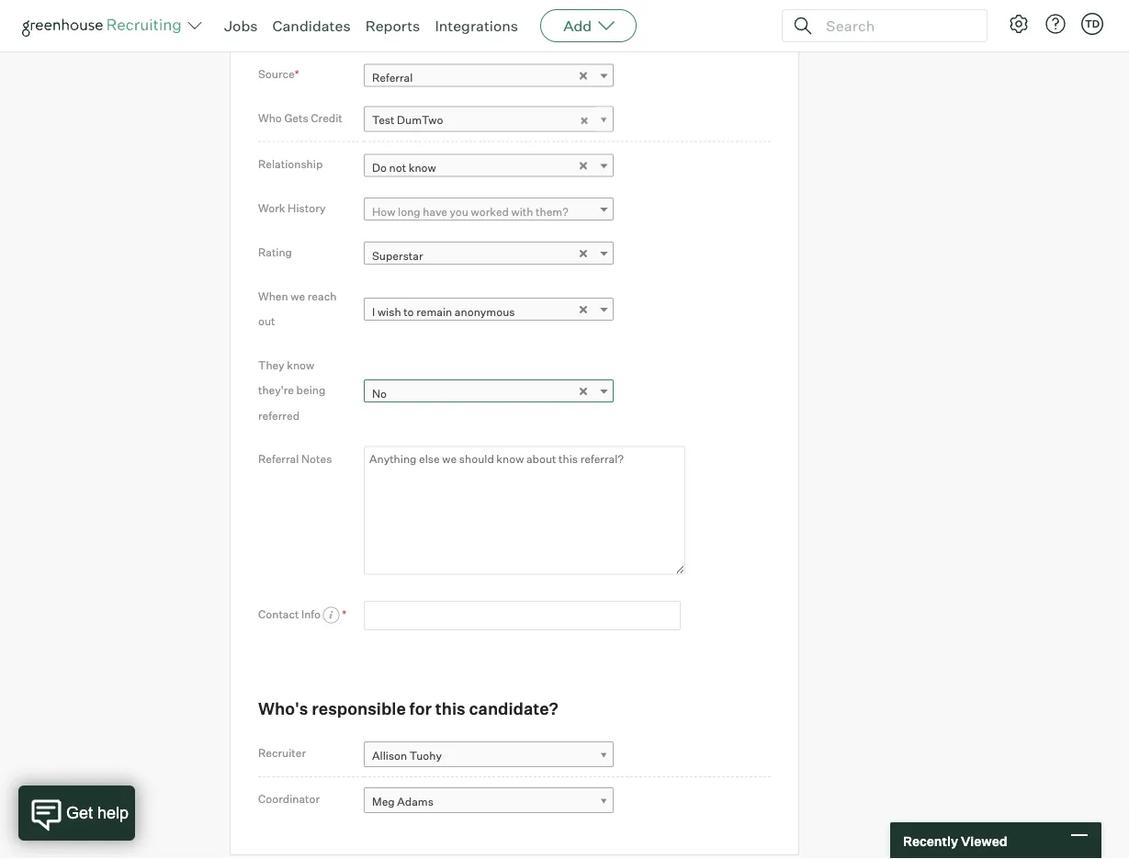 Task type: describe. For each thing, give the bounding box(es) containing it.
referral for referral
[[372, 71, 413, 84]]

td button
[[1078, 9, 1108, 39]]

Referral Notes text field
[[364, 446, 686, 575]]

with
[[512, 205, 534, 218]]

candidates link
[[273, 17, 351, 35]]

jobs
[[224, 17, 258, 35]]

them?
[[536, 205, 569, 218]]

cover letter
[[258, 23, 318, 36]]

long
[[398, 205, 421, 218]]

no
[[372, 387, 387, 400]]

td button
[[1082, 13, 1104, 35]]

they're
[[258, 383, 294, 397]]

Search text field
[[822, 12, 971, 39]]

how
[[372, 205, 396, 218]]

they
[[258, 358, 285, 372]]

work history
[[258, 201, 326, 215]]

allison tuohy link
[[364, 742, 614, 769]]

referral notes
[[258, 452, 332, 466]]

drive
[[516, 21, 547, 37]]

this
[[436, 698, 466, 719]]

tuohy
[[410, 749, 442, 763]]

i wish to remain anonymous link
[[364, 298, 614, 325]]

1 horizontal spatial know
[[409, 161, 436, 175]]

attach dropbox google drive paste
[[364, 21, 588, 37]]

who's responsible for this candidate?
[[258, 698, 559, 719]]

google
[[470, 21, 513, 37]]

dumtwo
[[397, 113, 444, 127]]

how long have you worked with them? link
[[364, 198, 614, 224]]

for
[[410, 698, 432, 719]]

you
[[450, 205, 469, 218]]

coordinator
[[258, 792, 320, 806]]

remain
[[417, 305, 453, 319]]

gets
[[284, 111, 309, 125]]

add button
[[541, 9, 637, 42]]

add
[[564, 17, 592, 35]]

google drive link
[[470, 21, 551, 37]]

candidate?
[[469, 698, 559, 719]]

referral link
[[364, 64, 614, 90]]

viewed
[[962, 833, 1008, 849]]

reach
[[308, 289, 337, 303]]

dropbox link
[[411, 21, 467, 37]]

worked
[[471, 205, 509, 218]]

do
[[372, 161, 387, 175]]

candidates
[[273, 17, 351, 35]]

recruiter
[[258, 746, 306, 760]]

integrations link
[[435, 17, 519, 35]]

do not know link
[[364, 154, 614, 180]]

have
[[423, 205, 448, 218]]

adams
[[397, 795, 434, 809]]

referral for referral notes
[[258, 452, 299, 466]]

allison
[[372, 749, 407, 763]]

meg adams link
[[364, 788, 614, 815]]

td
[[1086, 17, 1101, 30]]



Task type: vqa. For each thing, say whether or not it's contained in the screenshot.
Who's
yes



Task type: locate. For each thing, give the bounding box(es) containing it.
history
[[288, 201, 326, 215]]

1 horizontal spatial referral
[[372, 71, 413, 84]]

reports link
[[366, 17, 420, 35]]

work
[[258, 201, 285, 215]]

anonymous
[[455, 305, 515, 319]]

cover
[[258, 23, 288, 36]]

* up the gets
[[295, 67, 299, 81]]

0 horizontal spatial know
[[287, 358, 315, 372]]

not
[[389, 161, 406, 175]]

know up being
[[287, 358, 315, 372]]

jobs link
[[224, 17, 258, 35]]

no link
[[364, 380, 614, 406]]

dropbox
[[411, 21, 463, 37]]

when
[[258, 289, 288, 303]]

being
[[297, 383, 326, 397]]

to
[[404, 305, 414, 319]]

how long have you worked with them?
[[372, 205, 569, 218]]

* right info on the left bottom
[[342, 607, 347, 621]]

referral inside referral link
[[372, 71, 413, 84]]

rating
[[258, 245, 292, 259]]

wish
[[378, 305, 401, 319]]

they know they're being referred
[[258, 358, 326, 422]]

greenhouse recruiting image
[[22, 15, 188, 37]]

responsible
[[312, 698, 406, 719]]

referred
[[258, 408, 300, 422]]

know right not
[[409, 161, 436, 175]]

attach
[[364, 21, 404, 37]]

integrations
[[435, 17, 519, 35]]

know inside they know they're being referred
[[287, 358, 315, 372]]

who's
[[258, 698, 308, 719]]

i
[[372, 305, 375, 319]]

referral up "test"
[[372, 71, 413, 84]]

reports
[[366, 17, 420, 35]]

superstar link
[[364, 242, 614, 268]]

meg
[[372, 795, 395, 809]]

1 vertical spatial referral
[[258, 452, 299, 466]]

source *
[[258, 67, 299, 81]]

recently
[[904, 833, 959, 849]]

who
[[258, 111, 282, 125]]

meg adams
[[372, 795, 434, 809]]

info
[[301, 607, 321, 621]]

when we reach out
[[258, 289, 337, 328]]

do not know
[[372, 161, 436, 175]]

letter
[[291, 23, 318, 36]]

1 vertical spatial *
[[342, 607, 347, 621]]

referral left notes
[[258, 452, 299, 466]]

relationship
[[258, 157, 323, 171]]

*
[[295, 67, 299, 81], [342, 607, 347, 621]]

know
[[409, 161, 436, 175], [287, 358, 315, 372]]

we
[[291, 289, 305, 303]]

0 vertical spatial *
[[295, 67, 299, 81]]

contact
[[258, 607, 299, 621]]

None text field
[[364, 601, 681, 631]]

0 vertical spatial know
[[409, 161, 436, 175]]

credit
[[311, 111, 343, 125]]

0 horizontal spatial *
[[295, 67, 299, 81]]

i wish to remain anonymous
[[372, 305, 515, 319]]

contact info
[[258, 607, 323, 621]]

0 vertical spatial referral
[[372, 71, 413, 84]]

out
[[258, 314, 275, 328]]

attach link
[[364, 21, 408, 37]]

configure image
[[1008, 13, 1031, 35]]

recently viewed
[[904, 833, 1008, 849]]

notes
[[301, 452, 332, 466]]

1 horizontal spatial *
[[342, 607, 347, 621]]

paste
[[554, 21, 588, 37]]

allison tuohy
[[372, 749, 442, 763]]

superstar
[[372, 249, 423, 262]]

test dumtwo link
[[364, 106, 614, 133]]

test
[[372, 113, 395, 127]]

test dumtwo
[[372, 113, 444, 127]]

paste link
[[554, 21, 588, 37]]

source
[[258, 67, 295, 81]]

0 horizontal spatial referral
[[258, 452, 299, 466]]

1 vertical spatial know
[[287, 358, 315, 372]]

who gets credit
[[258, 111, 343, 125]]



